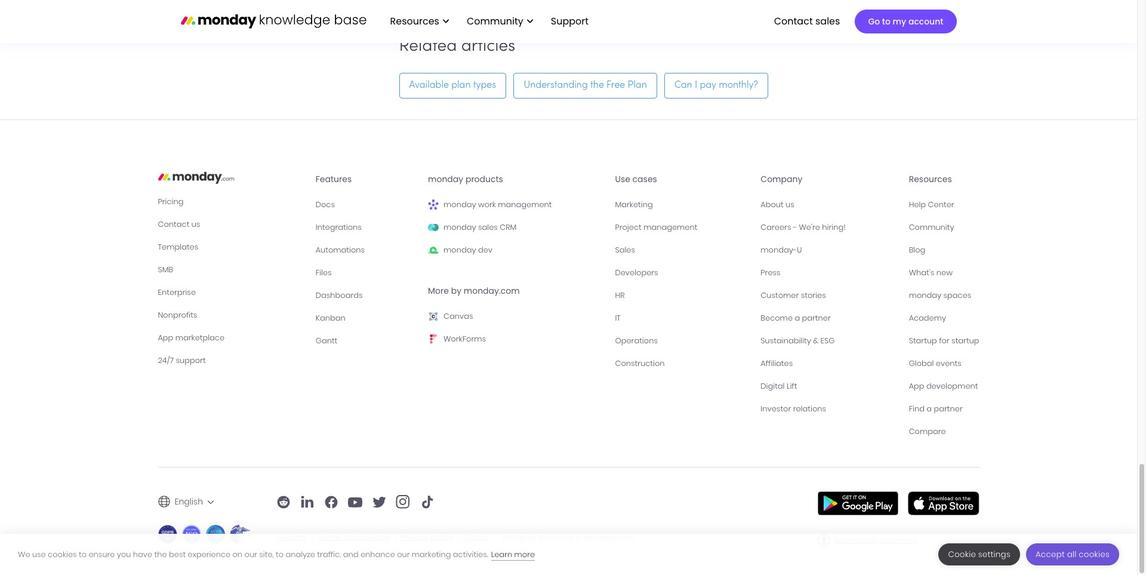 Task type: describe. For each thing, give the bounding box(es) containing it.
privacy policy link
[[401, 531, 453, 543]]

customer stories
[[761, 290, 827, 301]]

1 horizontal spatial monday.com
[[584, 532, 635, 544]]

files link
[[316, 267, 419, 280]]

&
[[814, 335, 819, 347]]

blog
[[909, 244, 926, 256]]

monday dev link
[[428, 244, 606, 257]]

about
[[761, 199, 784, 210]]

download the monday ios app from the app store image
[[908, 492, 980, 516]]

monday products
[[428, 173, 503, 185]]

all rights reserved © monday.com
[[503, 532, 635, 544]]

contact for contact us
[[158, 219, 190, 230]]

customer
[[761, 290, 799, 301]]

become
[[761, 312, 793, 324]]

about us
[[761, 199, 795, 210]]

free
[[607, 81, 626, 90]]

to inside go to my account link
[[883, 16, 891, 27]]

accessibility statement link
[[835, 535, 917, 545]]

-
[[794, 222, 797, 233]]

understanding the free plan link
[[514, 73, 657, 99]]

find a partner
[[909, 403, 963, 415]]

pricing
[[158, 196, 184, 207]]

footer wm logo image
[[428, 200, 439, 210]]

sales
[[615, 244, 636, 256]]

enterprise
[[158, 287, 196, 298]]

operations
[[615, 335, 658, 347]]

experience
[[188, 549, 231, 560]]

digital lift
[[761, 381, 798, 392]]

new
[[937, 267, 953, 278]]

contact us
[[158, 219, 200, 230]]

download the monday android app from google play image
[[818, 492, 899, 516]]

sustainability
[[761, 335, 812, 347]]

traffic,
[[317, 549, 341, 560]]

global events link
[[909, 357, 980, 370]]

can i pay monthly?
[[675, 81, 759, 90]]

related
[[399, 39, 457, 54]]

u
[[797, 244, 802, 256]]

sales for monday
[[478, 222, 498, 233]]

community link for help center link
[[909, 221, 980, 234]]

help center
[[909, 199, 955, 210]]

developers
[[615, 267, 659, 278]]

smb link
[[158, 263, 306, 277]]

digital
[[761, 381, 785, 392]]

use
[[32, 549, 46, 560]]

lift
[[787, 381, 798, 392]]

0 vertical spatial management
[[498, 199, 552, 210]]

monday for monday work management
[[444, 199, 476, 210]]

we
[[18, 549, 30, 560]]

go
[[869, 16, 880, 27]]

1 vertical spatial and
[[343, 549, 359, 560]]

company
[[761, 173, 803, 185]]

pricing link
[[158, 195, 306, 209]]

customer stories link
[[761, 289, 900, 302]]

learn
[[491, 549, 513, 560]]

sustainability & esg
[[761, 335, 835, 347]]

soc image
[[206, 525, 225, 544]]

crm icon footer image
[[428, 222, 439, 233]]

you
[[117, 549, 131, 560]]

workforms link
[[428, 333, 606, 346]]

canvas icon footer image
[[428, 311, 439, 322]]

app marketplace link
[[158, 332, 306, 345]]

academy link
[[909, 312, 980, 325]]

more by monday.com
[[428, 285, 520, 297]]

1 horizontal spatial to
[[276, 549, 284, 560]]

dialog containing we use cookies to ensure you have the best experience on our site, to analyze traffic, and enhance our marketing activities.
[[0, 534, 1138, 575]]

monday work management
[[444, 199, 552, 210]]

products
[[466, 173, 503, 185]]

a for become
[[795, 312, 800, 324]]

construction
[[615, 358, 665, 369]]

analyze
[[286, 549, 315, 560]]

monday-
[[761, 244, 797, 256]]

0 vertical spatial and
[[344, 531, 359, 543]]

find
[[909, 403, 925, 415]]

dashboards
[[316, 290, 363, 301]]

digital lift link
[[761, 380, 900, 393]]

developers link
[[615, 267, 752, 280]]

app for app development
[[909, 381, 925, 392]]

compare link
[[909, 425, 980, 439]]

investor relations link
[[761, 403, 900, 416]]

the inside the understanding the free plan link
[[591, 81, 604, 90]]

types
[[473, 81, 496, 90]]

24/7 support link
[[158, 354, 306, 367]]

activities.
[[453, 549, 488, 560]]

can
[[675, 81, 693, 90]]

resources inside 'list'
[[390, 14, 440, 28]]

kanban
[[316, 312, 346, 324]]

status link
[[465, 531, 489, 543]]

understanding the free plan
[[524, 81, 647, 90]]

pay
[[700, 81, 717, 90]]

project management link
[[615, 221, 752, 234]]

1 horizontal spatial resources
[[909, 173, 953, 185]]

articles
[[462, 39, 516, 54]]

accessibility
[[835, 535, 878, 545]]

settings
[[979, 549, 1011, 560]]

we use cookies to ensure you have the best experience on our site, to analyze traffic, and enhance our marketing activities. learn more
[[18, 549, 535, 560]]

stories
[[801, 290, 827, 301]]

hiring!
[[823, 222, 846, 233]]

app development
[[909, 381, 979, 392]]

monday for monday sales crm
[[444, 222, 476, 233]]

go to my account link
[[856, 10, 957, 33]]

contact for contact sales
[[775, 14, 813, 28]]

what's
[[909, 267, 935, 278]]

0 horizontal spatial to
[[79, 549, 87, 560]]

app for app marketplace
[[158, 332, 173, 343]]

gantt link
[[316, 335, 419, 348]]

1 vertical spatial community
[[909, 222, 955, 233]]

monday dev product management software image
[[428, 245, 439, 256]]



Task type: locate. For each thing, give the bounding box(es) containing it.
1 vertical spatial partner
[[934, 403, 963, 415]]

sales for contact
[[816, 14, 841, 28]]

cookies right the all
[[1079, 549, 1110, 560]]

monday up monday dev
[[444, 222, 476, 233]]

best
[[169, 549, 186, 560]]

press link
[[761, 267, 900, 280]]

events
[[936, 358, 962, 369]]

1 vertical spatial management
[[644, 222, 698, 233]]

dashboards link
[[316, 289, 419, 302]]

dev
[[478, 244, 493, 256]]

a for find
[[927, 403, 932, 415]]

the left best
[[154, 549, 167, 560]]

cookies for use
[[48, 549, 77, 560]]

monday for monday spaces
[[909, 290, 942, 301]]

1 horizontal spatial contact
[[775, 14, 813, 28]]

partner up &
[[802, 312, 831, 324]]

©
[[576, 532, 582, 544]]

development
[[927, 381, 979, 392]]

to left ensure
[[79, 549, 87, 560]]

available plan types link
[[399, 73, 507, 99]]

a right find
[[927, 403, 932, 415]]

0 horizontal spatial contact
[[158, 219, 190, 230]]

0 vertical spatial community link
[[461, 11, 539, 32]]

us right the about
[[786, 199, 795, 210]]

0 horizontal spatial a
[[795, 312, 800, 324]]

cookies
[[48, 549, 77, 560], [1079, 549, 1110, 560]]

management up monday sales crm link
[[498, 199, 552, 210]]

partner for become a partner
[[802, 312, 831, 324]]

1 vertical spatial us
[[192, 219, 200, 230]]

cookies for all
[[1079, 549, 1110, 560]]

project
[[615, 222, 642, 233]]

the inside dialog
[[154, 549, 167, 560]]

monday down "monday products"
[[444, 199, 476, 210]]

monday left dev
[[444, 244, 476, 256]]

automations link
[[316, 244, 419, 257]]

0 horizontal spatial community link
[[461, 11, 539, 32]]

academy
[[909, 312, 947, 324]]

monday up the academy
[[909, 290, 942, 301]]

it operations
[[615, 312, 658, 347]]

monthly?
[[719, 81, 759, 90]]

1 horizontal spatial our
[[397, 549, 410, 560]]

go to my account
[[869, 16, 944, 27]]

more
[[428, 285, 449, 297]]

features
[[316, 173, 352, 185]]

0 horizontal spatial the
[[154, 549, 167, 560]]

1 horizontal spatial a
[[927, 403, 932, 415]]

what's new
[[909, 267, 953, 278]]

1 horizontal spatial app
[[909, 381, 925, 392]]

us inside 'link'
[[192, 219, 200, 230]]

canvas link
[[428, 310, 606, 323]]

project management
[[615, 222, 698, 233]]

2 our from the left
[[397, 549, 410, 560]]

investor relations
[[761, 403, 827, 415]]

privacy
[[401, 531, 429, 543]]

1 vertical spatial monday.com
[[584, 532, 635, 544]]

and down "terms and privacy"
[[343, 549, 359, 560]]

support link
[[545, 11, 599, 32], [551, 14, 593, 28]]

0 vertical spatial a
[[795, 312, 800, 324]]

us for about us
[[786, 199, 795, 210]]

available
[[409, 81, 449, 90]]

monday.com logo image
[[181, 9, 366, 34]]

1 vertical spatial app
[[909, 381, 925, 392]]

1 vertical spatial resources
[[909, 173, 953, 185]]

community
[[467, 14, 524, 28], [909, 222, 955, 233]]

hr link
[[615, 289, 752, 302]]

careers - we're hiring!
[[761, 222, 846, 233]]

construction link
[[615, 357, 752, 370]]

hipaa image
[[230, 525, 253, 544]]

monday.com right by
[[464, 285, 520, 297]]

become a partner
[[761, 312, 831, 324]]

0 horizontal spatial app
[[158, 332, 173, 343]]

relations
[[794, 403, 827, 415]]

0 horizontal spatial us
[[192, 219, 200, 230]]

marketing
[[412, 549, 451, 560]]

0 horizontal spatial our
[[245, 549, 257, 560]]

sales
[[816, 14, 841, 28], [478, 222, 498, 233]]

us up "templates"
[[192, 219, 200, 230]]

0 horizontal spatial community
[[467, 14, 524, 28]]

0 vertical spatial us
[[786, 199, 795, 210]]

files
[[316, 267, 332, 278]]

reserved
[[538, 532, 574, 544]]

our down privacy
[[397, 549, 410, 560]]

1 horizontal spatial community link
[[909, 221, 980, 234]]

the left free on the top right
[[591, 81, 604, 90]]

english
[[175, 496, 203, 508]]

sales left "crm"
[[478, 222, 498, 233]]

docs
[[316, 199, 335, 210]]

app up 24/7
[[158, 332, 173, 343]]

24/7
[[158, 355, 174, 366]]

accept all cookies button
[[1027, 544, 1120, 566]]

resources link
[[384, 11, 455, 32]]

1 horizontal spatial us
[[786, 199, 795, 210]]

0 horizontal spatial monday.com
[[464, 285, 520, 297]]

us for contact us
[[192, 219, 200, 230]]

contact inside 'link'
[[158, 219, 190, 230]]

1 horizontal spatial partner
[[934, 403, 963, 415]]

hr
[[615, 290, 625, 301]]

monday for monday products
[[428, 173, 464, 185]]

0 horizontal spatial cookies
[[48, 549, 77, 560]]

main element
[[378, 0, 957, 43]]

sales left go
[[816, 14, 841, 28]]

1 vertical spatial the
[[154, 549, 167, 560]]

all
[[1068, 549, 1077, 560]]

cookies right use on the bottom left
[[48, 549, 77, 560]]

integrations
[[316, 222, 362, 233]]

0 vertical spatial app
[[158, 332, 173, 343]]

operations link
[[615, 335, 752, 348]]

app marketplace
[[158, 332, 225, 343]]

2 horizontal spatial to
[[883, 16, 891, 27]]

1 our from the left
[[245, 549, 257, 560]]

contact
[[775, 14, 813, 28], [158, 219, 190, 230]]

monday spaces link
[[909, 289, 980, 302]]

a inside "link"
[[927, 403, 932, 415]]

0 vertical spatial resources
[[390, 14, 440, 28]]

community link for the resources link
[[461, 11, 539, 32]]

contact us link
[[158, 218, 306, 231]]

to right go
[[883, 16, 891, 27]]

monday spaces
[[909, 290, 972, 301]]

marketing
[[615, 199, 653, 210]]

and right terms
[[344, 531, 359, 543]]

resources up the 'related'
[[390, 14, 440, 28]]

our right on
[[245, 549, 257, 560]]

monday up footer wm logo
[[428, 173, 464, 185]]

to right site,
[[276, 549, 284, 560]]

understanding
[[524, 81, 588, 90]]

0 vertical spatial sales
[[816, 14, 841, 28]]

app up find
[[909, 381, 925, 392]]

find a partner link
[[909, 403, 980, 416]]

accessibility statement
[[835, 535, 917, 545]]

1 vertical spatial contact
[[158, 219, 190, 230]]

workforms
[[444, 333, 486, 345]]

templates
[[158, 241, 198, 253]]

community up 'articles'
[[467, 14, 524, 28]]

0 vertical spatial partner
[[802, 312, 831, 324]]

a right become on the bottom right of page
[[795, 312, 800, 324]]

partner for find a partner
[[934, 403, 963, 415]]

global
[[909, 358, 934, 369]]

contact inside main element
[[775, 14, 813, 28]]

iso image
[[182, 525, 201, 544]]

cookies inside button
[[1079, 549, 1110, 560]]

monday dev
[[444, 244, 493, 256]]

community link up 'articles'
[[461, 11, 539, 32]]

1 horizontal spatial community
[[909, 222, 955, 233]]

startup
[[909, 335, 938, 347]]

1 horizontal spatial management
[[644, 222, 698, 233]]

work
[[478, 199, 496, 210]]

community link down help center link
[[909, 221, 980, 234]]

0 horizontal spatial management
[[498, 199, 552, 210]]

community down "help center"
[[909, 222, 955, 233]]

monday logo image
[[158, 168, 235, 187]]

1 vertical spatial sales
[[478, 222, 498, 233]]

monday sales crm
[[444, 222, 517, 233]]

1 horizontal spatial sales
[[816, 14, 841, 28]]

partner down app development link
[[934, 403, 963, 415]]

careers - we're hiring! link
[[761, 221, 900, 234]]

terms
[[318, 531, 342, 543]]

templates link
[[158, 241, 306, 254]]

0 vertical spatial contact
[[775, 14, 813, 28]]

monday for monday dev
[[444, 244, 476, 256]]

list
[[378, 0, 599, 43]]

support
[[551, 14, 589, 28]]

monday.com right the © at the bottom of the page
[[584, 532, 635, 544]]

partner inside "link"
[[934, 403, 963, 415]]

0 horizontal spatial resources
[[390, 14, 440, 28]]

gdpr image
[[158, 525, 177, 544]]

dialog
[[0, 534, 1138, 575]]

0 horizontal spatial partner
[[802, 312, 831, 324]]

crm
[[500, 222, 517, 233]]

0 horizontal spatial sales
[[478, 222, 498, 233]]

nonprofits link
[[158, 309, 306, 322]]

what's new link
[[909, 267, 980, 280]]

cookie
[[949, 549, 977, 560]]

center
[[929, 199, 955, 210]]

resources up "help center"
[[909, 173, 953, 185]]

1 horizontal spatial the
[[591, 81, 604, 90]]

list containing resources
[[378, 0, 599, 43]]

sales inside main element
[[816, 14, 841, 28]]

0 vertical spatial monday.com
[[464, 285, 520, 297]]

careers
[[761, 222, 792, 233]]

0 vertical spatial the
[[591, 81, 604, 90]]

workforms icon footer image
[[428, 334, 439, 345]]

use cases
[[615, 173, 658, 185]]

accept all cookies
[[1036, 549, 1110, 560]]

1 vertical spatial community link
[[909, 221, 980, 234]]

1 horizontal spatial cookies
[[1079, 549, 1110, 560]]

0 vertical spatial community
[[467, 14, 524, 28]]

community inside 'list'
[[467, 14, 524, 28]]

use
[[615, 173, 631, 185]]

security link
[[277, 531, 307, 543]]

1 vertical spatial a
[[927, 403, 932, 415]]

management down marketing link
[[644, 222, 698, 233]]

startup for startup
[[909, 335, 980, 347]]



Task type: vqa. For each thing, say whether or not it's contained in the screenshot.
topmost management
yes



